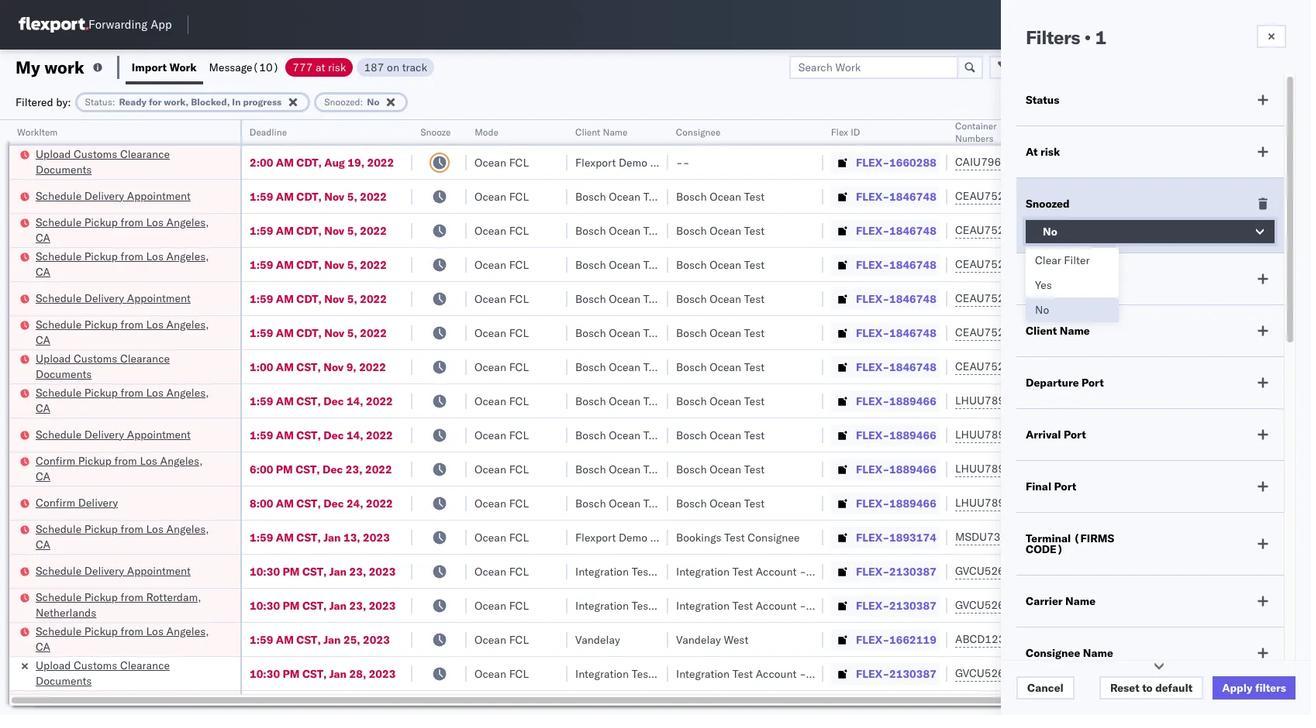 Task type: vqa. For each thing, say whether or not it's contained in the screenshot.
'agent' for Destination agent
no



Task type: describe. For each thing, give the bounding box(es) containing it.
4 lhuu7894563, uetu5238478 from the top
[[955, 496, 1114, 510]]

ch
[[1299, 565, 1311, 579]]

4 ceau7522281, from the top
[[955, 292, 1035, 306]]

1 schedule delivery appointment button from the top
[[36, 188, 191, 205]]

flexport. image
[[19, 17, 88, 33]]

terminal (firms code)
[[1026, 532, 1115, 557]]

final
[[1026, 480, 1052, 494]]

0 vertical spatial --
[[676, 155, 690, 169]]

flex-1889466 for schedule pickup from los angeles, ca
[[856, 394, 937, 408]]

1660288
[[890, 155, 937, 169]]

6 ceau7522281, from the top
[[955, 360, 1035, 374]]

snoozed : no
[[324, 96, 380, 107]]

schedule for 1st the schedule delivery appointment button
[[36, 189, 82, 203]]

clear
[[1035, 254, 1061, 268]]

lhuu7894563, uetu5238478 for schedule pickup from los angeles, ca
[[955, 394, 1114, 408]]

0 vertical spatial risk
[[328, 60, 346, 74]]

schedule delivery appointment button for 10:30 pm cst, jan 23, 2023
[[36, 563, 191, 580]]

4 5, from the top
[[347, 292, 357, 306]]

2 1:59 am cdt, nov 5, 2022 from the top
[[250, 224, 387, 238]]

schedule pickup from rotterdam, netherlands button
[[36, 590, 220, 622]]

2 schedule pickup from los angeles, ca button from the top
[[36, 249, 220, 281]]

5 flex- from the top
[[856, 292, 890, 306]]

flex-1660288
[[856, 155, 937, 169]]

integration test account - karl lagerfeld for schedule delivery appointment
[[676, 565, 878, 579]]

confirm pickup from los angeles, ca button
[[36, 453, 220, 486]]

workitem
[[17, 126, 58, 138]]

resize handle column header for flex id
[[929, 120, 948, 716]]

no inside list box
[[1035, 303, 1049, 317]]

1 schedule pickup from los angeles, ca button from the top
[[36, 214, 220, 247]]

1
[[1095, 26, 1107, 49]]

confirm pickup from los angeles, ca link
[[36, 453, 220, 484]]

on
[[387, 60, 399, 74]]

2 test123456 from the top
[[1056, 224, 1122, 238]]

15 flex- from the top
[[856, 633, 890, 647]]

4 hlxu8034992 from the top
[[1120, 292, 1196, 306]]

am for upload customs clearance documents link for 1:00 am cst, nov 9, 2022
[[276, 360, 294, 374]]

arrival port
[[1026, 428, 1086, 442]]

netherlands
[[36, 606, 96, 620]]

8:00 am cst, dec 24, 2022
[[250, 497, 393, 511]]

am for 2:00 am cdt, aug 19, 2022 upload customs clearance documents link
[[276, 155, 294, 169]]

ocean fcl for schedule pickup from los angeles, ca link associated with third schedule pickup from los angeles, ca button from the top of the page
[[475, 326, 529, 340]]

my
[[16, 56, 40, 78]]

track
[[402, 60, 427, 74]]

1 schedule delivery appointment link from the top
[[36, 188, 191, 204]]

jawla for upload customs clearance documents
[[1288, 155, 1311, 169]]

operator
[[1250, 126, 1287, 138]]

1 flex-1846748 from the top
[[856, 190, 937, 204]]

abcdefg78456546 for schedule pickup from los angeles, ca
[[1056, 394, 1161, 408]]

ocean fcl for 'confirm pickup from los angeles, ca' link
[[475, 463, 529, 477]]

1 5, from the top
[[347, 190, 357, 204]]

4 flex- from the top
[[856, 258, 890, 272]]

10:30 pm cst, jan 28, 2023
[[250, 667, 396, 681]]

10 am from the top
[[276, 497, 294, 511]]

3 karl from the top
[[809, 667, 829, 681]]

hlxu6269489, for second schedule pickup from los angeles, ca button from the top of the page
[[1038, 257, 1117, 271]]

2 am from the top
[[276, 190, 294, 204]]

2 flex- from the top
[[856, 190, 890, 204]]

16 ocean fcl from the top
[[475, 667, 529, 681]]

2 gaurav jawla from the top
[[1250, 190, 1311, 204]]

(10)
[[252, 60, 279, 74]]

clear filter
[[1035, 254, 1090, 268]]

west
[[724, 633, 749, 647]]

confirm delivery button
[[36, 495, 118, 512]]

savan for ceau7522281, hlxu6269489, hlxu8034992
[[1286, 258, 1311, 272]]

3 hlxu8034992 from the top
[[1120, 257, 1196, 271]]

ocean fcl for third schedule pickup from los angeles, ca button from the bottom of the page schedule pickup from los angeles, ca link
[[475, 394, 529, 408]]

omkar for ceau7522281, hlxu6269489, hlxu8034992
[[1250, 258, 1283, 272]]

delivery for 1:59 am cst, dec 14, 2022
[[84, 428, 124, 442]]

cst, left the 9,
[[296, 360, 321, 374]]

snoozed for snoozed : no
[[324, 96, 360, 107]]

5, for schedule pickup from los angeles, ca link related to 1st schedule pickup from los angeles, ca button from the top of the page
[[347, 224, 357, 238]]

13,
[[344, 531, 360, 545]]

ca for schedule pickup from los angeles, ca link corresponding to second schedule pickup from los angeles, ca button from the top of the page
[[36, 265, 50, 279]]

ready
[[119, 96, 147, 107]]

9 fcl from the top
[[509, 428, 529, 442]]

3 1:59 am cdt, nov 5, 2022 from the top
[[250, 258, 387, 272]]

upload customs clearance documents button for 1:00 am cst, nov 9, 2022
[[36, 351, 220, 384]]

1846748 for 1st schedule pickup from los angeles, ca button from the top of the page
[[890, 224, 937, 238]]

at
[[316, 60, 325, 74]]

2 hlxu8034992 from the top
[[1120, 223, 1196, 237]]

message (10)
[[209, 60, 279, 74]]

4 1:59 am cdt, nov 5, 2022 from the top
[[250, 292, 387, 306]]

4 flex-1846748 from the top
[[856, 292, 937, 306]]

actions
[[1253, 126, 1285, 138]]

from for schedule pickup from los angeles, ca link corresponding to 2nd schedule pickup from los angeles, ca button from the bottom
[[121, 522, 143, 536]]

5 schedule pickup from los angeles, ca button from the top
[[36, 522, 220, 554]]

1 vertical spatial risk
[[1041, 145, 1060, 159]]

schedule for third schedule pickup from los angeles, ca button from the top of the page
[[36, 318, 82, 332]]

rotterdam,
[[146, 591, 201, 605]]

jan down 13,
[[329, 565, 347, 579]]

workitem button
[[9, 123, 225, 139]]

cst, up 8:00 am cst, dec 24, 2022 at the bottom left of page
[[296, 463, 320, 477]]

final port
[[1026, 480, 1077, 494]]

3 ceau7522281, hlxu6269489, hlxu8034992 from the top
[[955, 257, 1196, 271]]

action
[[1257, 60, 1291, 74]]

2:00
[[250, 155, 273, 169]]

delivery for 10:30 pm cst, jan 23, 2023
[[84, 564, 124, 578]]

schedule for second schedule pickup from los angeles, ca button from the top of the page
[[36, 249, 82, 263]]

3 flex- from the top
[[856, 224, 890, 238]]

1:59 am cst, jan 25, 2023
[[250, 633, 390, 647]]

deadline
[[250, 126, 287, 138]]

8 flex- from the top
[[856, 394, 890, 408]]

5 schedule pickup from los angeles, ca from the top
[[36, 522, 209, 552]]

snooze
[[420, 126, 451, 138]]

integration for schedule delivery appointment
[[676, 565, 730, 579]]

1893174
[[890, 531, 937, 545]]

2 cdt, from the top
[[296, 190, 322, 204]]

filters
[[1026, 26, 1080, 49]]

1846748 for upload customs clearance documents button corresponding to 1:00 am cst, nov 9, 2022
[[890, 360, 937, 374]]

account for schedule pickup from rotterdam, netherlands
[[756, 599, 797, 613]]

angeles, for schedule pickup from los angeles, ca link corresponding to second schedule pickup from los angeles, ca button from the top of the page
[[166, 249, 209, 263]]

16 flex- from the top
[[856, 667, 890, 681]]

confirm pickup from los angeles, ca
[[36, 454, 203, 484]]

5 ceau7522281, from the top
[[955, 326, 1035, 340]]

1 vertical spatial mode
[[1026, 272, 1055, 286]]

filters
[[1256, 682, 1287, 696]]

container numbers
[[955, 120, 997, 144]]

upload customs clearance documents link for 2:00 am cdt, aug 19, 2022
[[36, 146, 220, 177]]

confirm delivery
[[36, 496, 118, 510]]

12 fcl from the top
[[509, 531, 529, 545]]

forwarding
[[88, 17, 148, 32]]

19,
[[348, 155, 365, 169]]

1 hlxu6269489, from the top
[[1038, 189, 1117, 203]]

consignee button
[[669, 123, 808, 139]]

filter
[[1064, 254, 1090, 268]]

angeles, for third schedule pickup from los angeles, ca button from the bottom of the page schedule pickup from los angeles, ca link
[[166, 386, 209, 400]]

10 fcl from the top
[[509, 463, 529, 477]]

9,
[[346, 360, 357, 374]]

integration test account - karl lagerfeld for schedule pickup from rotterdam, netherlands
[[676, 599, 878, 613]]

in
[[232, 96, 241, 107]]

16 fcl from the top
[[509, 667, 529, 681]]

4 lhuu7894563, from the top
[[955, 496, 1036, 510]]

24,
[[347, 497, 363, 511]]

status for status : ready for work, blocked, in progress
[[85, 96, 112, 107]]

3 test123456 from the top
[[1056, 258, 1122, 272]]

pickup for schedule pickup from rotterdam, netherlands button at bottom
[[84, 591, 118, 605]]

cdt, for 2:00 am cdt, aug 19, 2022 upload customs clearance documents link
[[296, 155, 322, 169]]

1 appointment from the top
[[127, 189, 191, 203]]

3 10:30 from the top
[[250, 667, 280, 681]]

cst, down 1:00 am cst, nov 9, 2022
[[296, 394, 321, 408]]

schedule for the schedule delivery appointment button associated with 1:59 am cdt, nov 5, 2022
[[36, 291, 82, 305]]

schedule pickup from los angeles, ca link for second schedule pickup from los angeles, ca button from the top of the page
[[36, 249, 220, 280]]

carrier name
[[1026, 595, 1096, 609]]

mbl/mawb numbers button
[[1049, 123, 1227, 139]]

1:59 for second schedule pickup from los angeles, ca button from the top of the page
[[250, 258, 273, 272]]

3 lagerfeld from the top
[[832, 667, 878, 681]]

flex-1662119
[[856, 633, 937, 647]]

6 schedule pickup from los angeles, ca from the top
[[36, 625, 209, 654]]

by:
[[56, 95, 71, 109]]

resize handle column header for deadline
[[394, 120, 413, 716]]

los for 2nd schedule pickup from los angeles, ca button from the bottom
[[146, 522, 164, 536]]

3 maeu9408431 from the top
[[1056, 667, 1135, 681]]

schedule for 2nd schedule pickup from los angeles, ca button from the bottom
[[36, 522, 82, 536]]

4 1:59 from the top
[[250, 292, 273, 306]]

maeu9736123
[[1056, 531, 1135, 545]]

6:00 pm cst, dec 23, 2022
[[250, 463, 392, 477]]

1 schedule pickup from los angeles, ca from the top
[[36, 215, 209, 245]]

schedule pickup from rotterdam, netherlands
[[36, 591, 201, 620]]

3 gvcu5265864 from the top
[[955, 667, 1032, 681]]

upload customs clearance documents for 2:00 am cdt, aug 19, 2022
[[36, 147, 170, 176]]

vandelay for vandelay
[[575, 633, 620, 647]]

omkar for lhuu7894563, uetu5238478
[[1250, 463, 1283, 477]]

777
[[293, 60, 313, 74]]

schedule pickup from rotterdam, netherlands link
[[36, 590, 220, 621]]

karl for schedule pickup from rotterdam, netherlands
[[809, 599, 829, 613]]

3 resize handle column header from the left
[[448, 120, 467, 716]]

cst, down 1:59 am cst, jan 25, 2023 at the left bottom of the page
[[302, 667, 327, 681]]

cst, up the 6:00 pm cst, dec 23, 2022
[[296, 428, 321, 442]]

8:00
[[250, 497, 273, 511]]

forwarding app link
[[19, 17, 172, 33]]

abcdefg78456546 for schedule delivery appointment
[[1056, 428, 1161, 442]]

dec for schedule pickup from los angeles, ca
[[324, 394, 344, 408]]

2 ocean fcl from the top
[[475, 190, 529, 204]]

schedule delivery appointment for 1:59 am cdt, nov 5, 2022
[[36, 291, 191, 305]]

3 clearance from the top
[[120, 659, 170, 673]]

25,
[[344, 633, 360, 647]]

apply filters button
[[1213, 677, 1296, 700]]

angeles, for schedule pickup from los angeles, ca link associated with third schedule pickup from los angeles, ca button from the top of the page
[[166, 318, 209, 332]]

gvcu5265864 for schedule pickup from rotterdam, netherlands
[[955, 599, 1032, 613]]

2022 for schedule pickup from los angeles, ca link associated with third schedule pickup from los angeles, ca button from the top of the page
[[360, 326, 387, 340]]

demo for bookings
[[619, 531, 648, 545]]

1 test123456 from the top
[[1056, 190, 1122, 204]]

1 1:59 from the top
[[250, 190, 273, 204]]

delivery for 1:59 am cdt, nov 5, 2022
[[84, 291, 124, 305]]

no inside button
[[1043, 225, 1058, 239]]

•
[[1085, 26, 1091, 49]]

pm for schedule pickup from rotterdam, netherlands
[[283, 599, 300, 613]]

msdu7304509
[[955, 530, 1034, 544]]

1 vertical spatial 23,
[[349, 565, 366, 579]]

1:00 am cst, nov 9, 2022
[[250, 360, 386, 374]]

6 ceau7522281, hlxu6269489, hlxu8034992 from the top
[[955, 360, 1196, 374]]

uetu5238478 for schedule delivery appointment
[[1038, 428, 1114, 442]]

1:59 am cst, jan 13, 2023
[[250, 531, 390, 545]]

3 flex-1846748 from the top
[[856, 258, 937, 272]]

lhuu7894563, for schedule pickup from los angeles, ca
[[955, 394, 1036, 408]]

3 flex-2130387 from the top
[[856, 667, 937, 681]]

3 integration from the top
[[676, 667, 730, 681]]

2 jawla from the top
[[1288, 190, 1311, 204]]

flex-1893174
[[856, 531, 937, 545]]

default
[[1156, 682, 1193, 696]]

pickup for third schedule pickup from los angeles, ca button from the top of the page
[[84, 318, 118, 332]]

schedule delivery appointment for 1:59 am cst, dec 14, 2022
[[36, 428, 191, 442]]

5 hlxu8034992 from the top
[[1120, 326, 1196, 340]]

2022 for schedule pickup from los angeles, ca link corresponding to second schedule pickup from los angeles, ca button from the top of the page
[[360, 258, 387, 272]]

7 flex- from the top
[[856, 360, 890, 374]]

hlxu6269489, for the schedule delivery appointment button associated with 1:59 am cdt, nov 5, 2022
[[1038, 292, 1117, 306]]

schedule pickup from los angeles, ca link for 6th schedule pickup from los angeles, ca button from the top
[[36, 624, 220, 655]]

from for schedule pickup from los angeles, ca link for 6th schedule pickup from los angeles, ca button from the top
[[121, 625, 143, 639]]

reset
[[1110, 682, 1140, 696]]

mode button
[[467, 123, 552, 139]]

ocean fcl for schedule delivery appointment link related to 10:30 pm cst, jan 23, 2023
[[475, 565, 529, 579]]

cancel button
[[1017, 677, 1075, 700]]

los for 1st schedule pickup from los angeles, ca button from the top of the page
[[146, 215, 164, 229]]

6 flex-1846748 from the top
[[856, 360, 937, 374]]

4 1889466 from the top
[[890, 497, 937, 511]]

2:00 am cdt, aug 19, 2022
[[250, 155, 394, 169]]

11 ocean fcl from the top
[[475, 497, 529, 511]]

4 fcl from the top
[[509, 258, 529, 272]]

1 1:59 am cdt, nov 5, 2022 from the top
[[250, 190, 387, 204]]

ocean fcl for schedule pickup from rotterdam, netherlands link
[[475, 599, 529, 613]]

customs for 1:00 am cst, nov 9, 2022
[[74, 352, 117, 366]]

4 test123456 from the top
[[1056, 292, 1122, 306]]

filtered
[[16, 95, 53, 109]]

Search Shipments (/) text field
[[1014, 13, 1164, 36]]

2 flex-1846748 from the top
[[856, 224, 937, 238]]

1:59 for third schedule pickup from los angeles, ca button from the bottom of the page
[[250, 394, 273, 408]]

los for 6th schedule pickup from los angeles, ca button from the top
[[146, 625, 164, 639]]

apply filters
[[1222, 682, 1287, 696]]

3 ceau7522281, from the top
[[955, 257, 1035, 271]]

flex-2130387 for schedule delivery appointment
[[856, 565, 937, 579]]

at
[[1026, 145, 1038, 159]]

3 schedule pickup from los angeles, ca from the top
[[36, 318, 209, 347]]

gaurav jawla for upload customs clearance documents
[[1250, 155, 1311, 169]]

forwarding app
[[88, 17, 172, 32]]

1 schedule delivery appointment from the top
[[36, 189, 191, 203]]

10 flex- from the top
[[856, 463, 890, 477]]

13 fcl from the top
[[509, 565, 529, 579]]

cdt, for schedule pickup from los angeles, ca link related to 1st schedule pickup from los angeles, ca button from the top of the page
[[296, 224, 322, 238]]

jan for schedule pickup from los angeles, ca link corresponding to 2nd schedule pickup from los angeles, ca button from the bottom
[[324, 531, 341, 545]]

1 fcl from the top
[[509, 155, 529, 169]]

schedule for 1st schedule pickup from los angeles, ca button from the top of the page
[[36, 215, 82, 229]]

6 test123456 from the top
[[1056, 360, 1122, 374]]

numbers for container numbers
[[955, 133, 994, 144]]

6 schedule pickup from los angeles, ca button from the top
[[36, 624, 220, 656]]

cdt, for schedule pickup from los angeles, ca link associated with third schedule pickup from los angeles, ca button from the top of the page
[[296, 326, 322, 340]]

reset to default
[[1110, 682, 1193, 696]]

2 gaurav from the top
[[1250, 190, 1285, 204]]

6 flex- from the top
[[856, 326, 890, 340]]

batch
[[1224, 60, 1254, 74]]

flex id
[[831, 126, 861, 138]]

2 ceau7522281, from the top
[[955, 223, 1035, 237]]

8 fcl from the top
[[509, 394, 529, 408]]

1846748 for third schedule pickup from los angeles, ca button from the top of the page
[[890, 326, 937, 340]]

filtered by:
[[16, 95, 71, 109]]

4 ceau7522281, hlxu6269489, hlxu8034992 from the top
[[955, 292, 1196, 306]]

5 flex-1846748 from the top
[[856, 326, 937, 340]]

am for third schedule pickup from los angeles, ca button from the bottom of the page schedule pickup from los angeles, ca link
[[276, 394, 294, 408]]

3 2130387 from the top
[[890, 667, 937, 681]]

bookings
[[676, 531, 722, 545]]

numbers for mbl/mawb numbers
[[1113, 126, 1151, 138]]

snoozed for snoozed
[[1026, 197, 1070, 211]]

progress
[[243, 96, 282, 107]]

7 1:59 from the top
[[250, 428, 273, 442]]

7 fcl from the top
[[509, 360, 529, 374]]

5 test123456 from the top
[[1056, 326, 1122, 340]]



Task type: locate. For each thing, give the bounding box(es) containing it.
12 ocean fcl from the top
[[475, 531, 529, 545]]

am for schedule pickup from los angeles, ca link related to 1st schedule pickup from los angeles, ca button from the top of the page
[[276, 224, 294, 238]]

abcdefg78456546
[[1056, 394, 1161, 408], [1056, 428, 1161, 442], [1056, 463, 1161, 477], [1056, 497, 1161, 511]]

187
[[364, 60, 384, 74]]

vandelay
[[575, 633, 620, 647], [676, 633, 721, 647]]

pickup inside confirm pickup from los angeles, ca
[[78, 454, 112, 468]]

9 am from the top
[[276, 428, 294, 442]]

2 account from the top
[[756, 599, 797, 613]]

hlxu6269489,
[[1038, 189, 1117, 203], [1038, 223, 1117, 237], [1038, 257, 1117, 271], [1038, 292, 1117, 306], [1038, 326, 1117, 340], [1038, 360, 1117, 374]]

numbers up ymluw236679313
[[1113, 126, 1151, 138]]

port for departure port
[[1082, 376, 1104, 390]]

5 1:59 am cdt, nov 5, 2022 from the top
[[250, 326, 387, 340]]

am for 1:59 am cdt, nov 5, 2022 schedule delivery appointment link
[[276, 292, 294, 306]]

1 vertical spatial clearance
[[120, 352, 170, 366]]

2022 for schedule pickup from los angeles, ca link related to 1st schedule pickup from los angeles, ca button from the top of the page
[[360, 224, 387, 238]]

dec left 24,
[[324, 497, 344, 511]]

jan up the 25,
[[329, 599, 347, 613]]

1 upload customs clearance documents button from the top
[[36, 146, 220, 179]]

2 vandelay from the left
[[676, 633, 721, 647]]

flex-1889466 for schedule delivery appointment
[[856, 428, 937, 442]]

abcd1234560
[[955, 633, 1032, 647]]

list box containing clear filter
[[1026, 248, 1119, 323]]

2 vertical spatial karl
[[809, 667, 829, 681]]

gaurav for schedule delivery appointment
[[1250, 292, 1285, 306]]

23, up the 25,
[[349, 599, 366, 613]]

2023 right 13,
[[363, 531, 390, 545]]

port right arrival
[[1064, 428, 1086, 442]]

flex-
[[856, 155, 890, 169], [856, 190, 890, 204], [856, 224, 890, 238], [856, 258, 890, 272], [856, 292, 890, 306], [856, 326, 890, 340], [856, 360, 890, 374], [856, 394, 890, 408], [856, 428, 890, 442], [856, 463, 890, 477], [856, 497, 890, 511], [856, 531, 890, 545], [856, 565, 890, 579], [856, 599, 890, 613], [856, 633, 890, 647], [856, 667, 890, 681]]

angeles, for schedule pickup from los angeles, ca link corresponding to 2nd schedule pickup from los angeles, ca button from the bottom
[[166, 522, 209, 536]]

pm up 1:59 am cst, jan 25, 2023 at the left bottom of the page
[[283, 599, 300, 613]]

3 upload from the top
[[36, 659, 71, 673]]

schedule delivery appointment link for 10:30 pm cst, jan 23, 2023
[[36, 563, 191, 579]]

angeles, for 'confirm pickup from los angeles, ca' link
[[160, 454, 203, 468]]

client name
[[575, 126, 628, 138], [1026, 324, 1090, 338]]

jaehyung ch
[[1250, 565, 1311, 579]]

0 vertical spatial upload customs clearance documents
[[36, 147, 170, 176]]

0 horizontal spatial numbers
[[955, 133, 994, 144]]

1 flexport from the top
[[575, 155, 616, 169]]

1 vertical spatial confirm
[[36, 496, 75, 510]]

no down yes
[[1035, 303, 1049, 317]]

14 flex- from the top
[[856, 599, 890, 613]]

work
[[44, 56, 84, 78]]

consignee
[[676, 126, 721, 138], [650, 155, 703, 169], [650, 531, 703, 545], [748, 531, 800, 545], [1026, 647, 1081, 661]]

upload customs clearance documents
[[36, 147, 170, 176], [36, 352, 170, 381], [36, 659, 170, 688]]

23, up 24,
[[346, 463, 363, 477]]

gvcu5265864 for schedule delivery appointment
[[955, 565, 1032, 579]]

14 ocean fcl from the top
[[475, 599, 529, 613]]

app
[[151, 17, 172, 32]]

resize handle column header
[[222, 120, 240, 716], [394, 120, 413, 716], [448, 120, 467, 716], [549, 120, 568, 716], [650, 120, 669, 716], [805, 120, 824, 716], [929, 120, 948, 716], [1030, 120, 1049, 716], [1224, 120, 1242, 716], [1272, 120, 1290, 716]]

am for schedule pickup from los angeles, ca link associated with third schedule pickup from los angeles, ca button from the top of the page
[[276, 326, 294, 340]]

15 fcl from the top
[[509, 633, 529, 647]]

cst, down 1:59 am cst, jan 13, 2023
[[302, 565, 327, 579]]

schedule delivery appointment button
[[36, 188, 191, 205], [36, 290, 191, 308], [36, 427, 191, 444], [36, 563, 191, 580]]

maeu9408431
[[1056, 565, 1135, 579], [1056, 599, 1135, 613], [1056, 667, 1135, 681]]

0 vertical spatial integration test account - karl lagerfeld
[[676, 565, 878, 579]]

confirm inside confirm pickup from los angeles, ca
[[36, 454, 75, 468]]

8 schedule from the top
[[36, 522, 82, 536]]

10:30 pm cst, jan 23, 2023 for schedule pickup from rotterdam, netherlands
[[250, 599, 396, 613]]

2023
[[363, 531, 390, 545], [369, 565, 396, 579], [369, 599, 396, 613], [363, 633, 390, 647], [369, 667, 396, 681]]

1 hlxu8034992 from the top
[[1120, 189, 1196, 203]]

2 10:30 pm cst, jan 23, 2023 from the top
[[250, 599, 396, 613]]

0 horizontal spatial risk
[[328, 60, 346, 74]]

status up mbl/mawb
[[1026, 93, 1060, 107]]

ocean fcl for upload customs clearance documents link for 1:00 am cst, nov 9, 2022
[[475, 360, 529, 374]]

1 vertical spatial demo
[[619, 531, 648, 545]]

ocean fcl for schedule pickup from los angeles, ca link corresponding to 2nd schedule pickup from los angeles, ca button from the bottom
[[475, 531, 529, 545]]

28,
[[349, 667, 366, 681]]

0 vertical spatial omkar
[[1250, 258, 1283, 272]]

appointment for 1:59 am cst, dec 14, 2022
[[127, 428, 191, 442]]

0 vertical spatial 1:59 am cst, dec 14, 2022
[[250, 394, 393, 408]]

2130387 up 1662119
[[890, 599, 937, 613]]

1 horizontal spatial status
[[1026, 93, 1060, 107]]

2 lhuu7894563, from the top
[[955, 428, 1036, 442]]

0 vertical spatial snoozed
[[324, 96, 360, 107]]

1:59 am cst, dec 14, 2022 down 1:00 am cst, nov 9, 2022
[[250, 394, 393, 408]]

3 documents from the top
[[36, 674, 92, 688]]

flex-1889466 for confirm pickup from los angeles, ca
[[856, 463, 937, 477]]

0 vertical spatial gvcu5265864
[[955, 565, 1032, 579]]

1 maeu9408431 from the top
[[1056, 565, 1135, 579]]

flex id button
[[824, 123, 932, 139]]

client inside button
[[575, 126, 601, 138]]

1 vertical spatial --
[[1056, 633, 1070, 647]]

1 vertical spatial karl
[[809, 599, 829, 613]]

to
[[1142, 682, 1153, 696]]

6:00
[[250, 463, 273, 477]]

aug
[[324, 155, 345, 169]]

1 lhuu7894563, from the top
[[955, 394, 1036, 408]]

9 resize handle column header from the left
[[1224, 120, 1242, 716]]

2 vertical spatial flex-2130387
[[856, 667, 937, 681]]

lagerfeld up flex-1662119
[[832, 599, 878, 613]]

0 vertical spatial client
[[575, 126, 601, 138]]

2 vertical spatial 10:30
[[250, 667, 280, 681]]

0 vertical spatial confirm
[[36, 454, 75, 468]]

client name inside button
[[575, 126, 628, 138]]

confirm inside 'link'
[[36, 496, 75, 510]]

status : ready for work, blocked, in progress
[[85, 96, 282, 107]]

schedule inside schedule pickup from rotterdam, netherlands
[[36, 591, 82, 605]]

1 vertical spatial integration
[[676, 599, 730, 613]]

integration test account - karl lagerfeld down west
[[676, 667, 878, 681]]

1 vertical spatial savan
[[1286, 463, 1311, 477]]

batch action
[[1224, 60, 1291, 74]]

am
[[276, 155, 294, 169], [276, 190, 294, 204], [276, 224, 294, 238], [276, 258, 294, 272], [276, 292, 294, 306], [276, 326, 294, 340], [276, 360, 294, 374], [276, 394, 294, 408], [276, 428, 294, 442], [276, 497, 294, 511], [276, 531, 294, 545], [276, 633, 294, 647]]

integration for schedule pickup from rotterdam, netherlands
[[676, 599, 730, 613]]

10:30 for schedule pickup from rotterdam, netherlands
[[250, 599, 280, 613]]

gvcu5265864 up abcd1234560
[[955, 599, 1032, 613]]

9 flex- from the top
[[856, 428, 890, 442]]

5 am from the top
[[276, 292, 294, 306]]

maeu9408431 down (firms
[[1056, 565, 1135, 579]]

documents for 1:00
[[36, 367, 92, 381]]

2 upload customs clearance documents link from the top
[[36, 351, 220, 382]]

0 vertical spatial savan
[[1286, 258, 1311, 272]]

schedule pickup from los angeles, ca link for 2nd schedule pickup from los angeles, ca button from the bottom
[[36, 522, 220, 553]]

10:30 pm cst, jan 23, 2023 up 1:59 am cst, jan 25, 2023 at the left bottom of the page
[[250, 599, 396, 613]]

23, down 13,
[[349, 565, 366, 579]]

7 resize handle column header from the left
[[929, 120, 948, 716]]

1 integration test account - karl lagerfeld from the top
[[676, 565, 878, 579]]

1 vertical spatial client name
[[1026, 324, 1090, 338]]

integration up vandelay west
[[676, 599, 730, 613]]

2023 right the 25,
[[363, 633, 390, 647]]

filters • 1
[[1026, 26, 1107, 49]]

2 flex-1889466 from the top
[[856, 428, 937, 442]]

1:59 am cst, dec 14, 2022 up the 6:00 pm cst, dec 23, 2022
[[250, 428, 393, 442]]

1 vertical spatial snoozed
[[1026, 197, 1070, 211]]

integration down vandelay west
[[676, 667, 730, 681]]

lagerfeld down flex-1662119
[[832, 667, 878, 681]]

1 vertical spatial no
[[1043, 225, 1058, 239]]

savan
[[1286, 258, 1311, 272], [1286, 463, 1311, 477]]

1 vertical spatial upload customs clearance documents button
[[36, 351, 220, 384]]

gaurav jawla for schedule pickup from los angeles, ca
[[1250, 224, 1311, 238]]

0 vertical spatial customs
[[74, 147, 117, 161]]

port
[[1082, 376, 1104, 390], [1064, 428, 1086, 442], [1054, 480, 1077, 494]]

1 flex-2130387 from the top
[[856, 565, 937, 579]]

2 vertical spatial 2130387
[[890, 667, 937, 681]]

mbl/mawb numbers
[[1056, 126, 1151, 138]]

work,
[[164, 96, 189, 107]]

integration test account - karl lagerfeld down bookings test consignee
[[676, 565, 878, 579]]

my work
[[16, 56, 84, 78]]

import
[[132, 60, 167, 74]]

caiu7969337
[[955, 155, 1028, 169]]

jawla for schedule delivery appointment
[[1288, 292, 1311, 306]]

2022 for 1:59 am cdt, nov 5, 2022 schedule delivery appointment link
[[360, 292, 387, 306]]

0 vertical spatial flexport
[[575, 155, 616, 169]]

4 schedule pickup from los angeles, ca button from the top
[[36, 385, 220, 418]]

0 vertical spatial port
[[1082, 376, 1104, 390]]

los for second schedule pickup from los angeles, ca button from the top of the page
[[146, 249, 164, 263]]

0 vertical spatial client name
[[575, 126, 628, 138]]

3 customs from the top
[[74, 659, 117, 673]]

gvcu5265864 down msdu7304509
[[955, 565, 1032, 579]]

jan left 13,
[[324, 531, 341, 545]]

customs for 2:00 am cdt, aug 19, 2022
[[74, 147, 117, 161]]

numbers down container
[[955, 133, 994, 144]]

upload customs clearance documents for 1:00 am cst, nov 9, 2022
[[36, 352, 170, 381]]

14 fcl from the top
[[509, 599, 529, 613]]

gvcu5265864
[[955, 565, 1032, 579], [955, 599, 1032, 613], [955, 667, 1032, 681]]

1 vertical spatial maeu9408431
[[1056, 599, 1135, 613]]

gaurav
[[1250, 155, 1285, 169], [1250, 190, 1285, 204], [1250, 224, 1285, 238], [1250, 292, 1285, 306]]

2022 for upload customs clearance documents link for 1:00 am cst, nov 9, 2022
[[359, 360, 386, 374]]

6 am from the top
[[276, 326, 294, 340]]

pm down 1:59 am cst, jan 25, 2023 at the left bottom of the page
[[283, 667, 300, 681]]

0 vertical spatial flexport demo consignee
[[575, 155, 703, 169]]

2 vertical spatial upload customs clearance documents
[[36, 659, 170, 688]]

cdt,
[[296, 155, 322, 169], [296, 190, 322, 204], [296, 224, 322, 238], [296, 258, 322, 272], [296, 292, 322, 306], [296, 326, 322, 340]]

clearance for 2:00 am cdt, aug 19, 2022
[[120, 147, 170, 161]]

4 abcdefg78456546 from the top
[[1056, 497, 1161, 511]]

maeu9408431 for schedule pickup from rotterdam, netherlands
[[1056, 599, 1135, 613]]

3 jawla from the top
[[1288, 224, 1311, 238]]

dec
[[324, 394, 344, 408], [324, 428, 344, 442], [323, 463, 343, 477], [324, 497, 344, 511]]

2 10:30 from the top
[[250, 599, 280, 613]]

0 vertical spatial no
[[367, 96, 380, 107]]

5, for schedule pickup from los angeles, ca link associated with third schedule pickup from los angeles, ca button from the top of the page
[[347, 326, 357, 340]]

mode inside button
[[475, 126, 498, 138]]

: left the ready
[[112, 96, 115, 107]]

10:30 pm cst, jan 23, 2023 for schedule delivery appointment
[[250, 565, 396, 579]]

10:30 pm cst, jan 23, 2023 down 1:59 am cst, jan 13, 2023
[[250, 565, 396, 579]]

1 vertical spatial omkar savan
[[1250, 463, 1311, 477]]

2 vertical spatial lagerfeld
[[832, 667, 878, 681]]

(firms
[[1074, 532, 1115, 546]]

code)
[[1026, 543, 1064, 557]]

lhuu7894563,
[[955, 394, 1036, 408], [955, 428, 1036, 442], [955, 462, 1036, 476], [955, 496, 1036, 510]]

hlxu6269489, for third schedule pickup from los angeles, ca button from the top of the page
[[1038, 326, 1117, 340]]

2 vertical spatial port
[[1054, 480, 1077, 494]]

mbl/mawb
[[1056, 126, 1110, 138]]

2 maeu9408431 from the top
[[1056, 599, 1135, 613]]

1 vertical spatial integration test account - karl lagerfeld
[[676, 599, 878, 613]]

14, for schedule pickup from los angeles, ca
[[347, 394, 363, 408]]

flex-2130387 down flex-1662119
[[856, 667, 937, 681]]

1 horizontal spatial client
[[1026, 324, 1057, 338]]

no up clear
[[1043, 225, 1058, 239]]

9 ocean fcl from the top
[[475, 428, 529, 442]]

1 account from the top
[[756, 565, 797, 579]]

10 ocean fcl from the top
[[475, 463, 529, 477]]

blocked,
[[191, 96, 230, 107]]

ca inside confirm pickup from los angeles, ca
[[36, 470, 50, 484]]

integration down bookings on the right bottom of the page
[[676, 565, 730, 579]]

4 1846748 from the top
[[890, 292, 937, 306]]

1 vertical spatial omkar
[[1250, 463, 1283, 477]]

schedule delivery appointment link
[[36, 188, 191, 204], [36, 290, 191, 306], [36, 427, 191, 442], [36, 563, 191, 579]]

0 vertical spatial upload
[[36, 147, 71, 161]]

pm
[[276, 463, 293, 477], [283, 565, 300, 579], [283, 599, 300, 613], [283, 667, 300, 681]]

10:30 up 1:59 am cst, jan 25, 2023 at the left bottom of the page
[[250, 599, 280, 613]]

1 horizontal spatial risk
[[1041, 145, 1060, 159]]

flexport demo consignee for bookings
[[575, 531, 703, 545]]

deadline button
[[242, 123, 397, 139]]

list box
[[1026, 248, 1119, 323]]

2 vertical spatial upload customs clearance documents link
[[36, 658, 220, 689]]

2 schedule pickup from los angeles, ca link from the top
[[36, 249, 220, 280]]

0 vertical spatial demo
[[619, 155, 648, 169]]

1 10:30 pm cst, jan 23, 2023 from the top
[[250, 565, 396, 579]]

9 schedule from the top
[[36, 564, 82, 578]]

bosch
[[575, 190, 606, 204], [676, 190, 707, 204], [575, 224, 606, 238], [676, 224, 707, 238], [575, 258, 606, 272], [676, 258, 707, 272], [575, 292, 606, 306], [676, 292, 707, 306], [575, 326, 606, 340], [676, 326, 707, 340], [575, 360, 606, 374], [676, 360, 707, 374], [575, 394, 606, 408], [676, 394, 707, 408], [575, 428, 606, 442], [676, 428, 707, 442], [575, 463, 606, 477], [676, 463, 707, 477], [575, 497, 606, 511], [676, 497, 707, 511]]

2022 for third schedule pickup from los angeles, ca button from the bottom of the page schedule pickup from los angeles, ca link
[[366, 394, 393, 408]]

abcdefg78456546 for confirm pickup from los angeles, ca
[[1056, 463, 1161, 477]]

0 vertical spatial upload customs clearance documents link
[[36, 146, 220, 177]]

from inside schedule pickup from rotterdam, netherlands
[[121, 591, 143, 605]]

flex-2130387
[[856, 565, 937, 579], [856, 599, 937, 613], [856, 667, 937, 681]]

reset to default button
[[1100, 677, 1204, 700]]

7 am from the top
[[276, 360, 294, 374]]

cst, up 1:59 am cst, jan 13, 2023
[[296, 497, 321, 511]]

1662119
[[890, 633, 937, 647]]

0 horizontal spatial vandelay
[[575, 633, 620, 647]]

snoozed up deadline button
[[324, 96, 360, 107]]

lagerfeld for schedule delivery appointment
[[832, 565, 878, 579]]

14, down the 9,
[[347, 394, 363, 408]]

2 vertical spatial 23,
[[349, 599, 366, 613]]

flex-2130387 up flex-1662119
[[856, 599, 937, 613]]

jan left the 25,
[[324, 633, 341, 647]]

lagerfeld down flex-1893174
[[832, 565, 878, 579]]

flex-1660288 button
[[831, 152, 940, 173], [831, 152, 940, 173]]

0 horizontal spatial :
[[112, 96, 115, 107]]

2 vertical spatial upload
[[36, 659, 71, 673]]

confirm up the confirm delivery at the bottom
[[36, 454, 75, 468]]

5 ceau7522281, hlxu6269489, hlxu8034992 from the top
[[955, 326, 1196, 340]]

0 vertical spatial 10:30 pm cst, jan 23, 2023
[[250, 565, 396, 579]]

2 vertical spatial integration
[[676, 667, 730, 681]]

1 vertical spatial flexport demo consignee
[[575, 531, 703, 545]]

los inside confirm pickup from los angeles, ca
[[140, 454, 157, 468]]

2023 for schedule delivery appointment link related to 10:30 pm cst, jan 23, 2023
[[369, 565, 396, 579]]

2 uetu5238478 from the top
[[1038, 428, 1114, 442]]

snoozed down "at risk"
[[1026, 197, 1070, 211]]

gvcu5265864 down abcd1234560
[[955, 667, 1032, 681]]

3 integration test account - karl lagerfeld from the top
[[676, 667, 878, 681]]

ocean fcl for schedule pickup from los angeles, ca link for 6th schedule pickup from los angeles, ca button from the top
[[475, 633, 529, 647]]

2 1889466 from the top
[[890, 428, 937, 442]]

from
[[121, 215, 143, 229], [121, 249, 143, 263], [121, 318, 143, 332], [121, 386, 143, 400], [114, 454, 137, 468], [121, 522, 143, 536], [121, 591, 143, 605], [121, 625, 143, 639]]

5,
[[347, 190, 357, 204], [347, 224, 357, 238], [347, 258, 357, 272], [347, 292, 357, 306], [347, 326, 357, 340]]

dec up 8:00 am cst, dec 24, 2022 at the bottom left of page
[[323, 463, 343, 477]]

0 vertical spatial karl
[[809, 565, 829, 579]]

2 vertical spatial documents
[[36, 674, 92, 688]]

4 resize handle column header from the left
[[549, 120, 568, 716]]

2 fcl from the top
[[509, 190, 529, 204]]

flex-2130387 for schedule pickup from rotterdam, netherlands
[[856, 599, 937, 613]]

consignee name
[[1026, 647, 1114, 661]]

-- down carrier name
[[1056, 633, 1070, 647]]

2 14, from the top
[[347, 428, 363, 442]]

at risk
[[1026, 145, 1060, 159]]

0 vertical spatial flex-2130387
[[856, 565, 937, 579]]

2130387 down 1893174
[[890, 565, 937, 579]]

5 cdt, from the top
[[296, 292, 322, 306]]

2130387 down 1662119
[[890, 667, 937, 681]]

cdt, for schedule pickup from los angeles, ca link corresponding to second schedule pickup from los angeles, ca button from the top of the page
[[296, 258, 322, 272]]

angeles, inside confirm pickup from los angeles, ca
[[160, 454, 203, 468]]

from for schedule pickup from los angeles, ca link associated with third schedule pickup from los angeles, ca button from the top of the page
[[121, 318, 143, 332]]

: up deadline button
[[360, 96, 363, 107]]

ca for schedule pickup from los angeles, ca link for 6th schedule pickup from los angeles, ca button from the top
[[36, 640, 50, 654]]

container numbers button
[[948, 117, 1033, 145]]

port for final port
[[1054, 480, 1077, 494]]

confirm for confirm delivery
[[36, 496, 75, 510]]

0 vertical spatial 14,
[[347, 394, 363, 408]]

name
[[603, 126, 628, 138], [1060, 324, 1090, 338], [1066, 595, 1096, 609], [1083, 647, 1114, 661]]

1 vertical spatial documents
[[36, 367, 92, 381]]

no button
[[1026, 220, 1275, 244]]

14, up the 6:00 pm cst, dec 23, 2022
[[347, 428, 363, 442]]

0 vertical spatial integration
[[676, 565, 730, 579]]

0 vertical spatial 23,
[[346, 463, 363, 477]]

2 vertical spatial customs
[[74, 659, 117, 673]]

4 schedule from the top
[[36, 291, 82, 305]]

3 upload customs clearance documents link from the top
[[36, 658, 220, 689]]

2 upload customs clearance documents from the top
[[36, 352, 170, 381]]

port right departure at the right bottom of page
[[1082, 376, 1104, 390]]

5 1846748 from the top
[[890, 326, 937, 340]]

1 horizontal spatial mode
[[1026, 272, 1055, 286]]

10:30 down 1:59 am cst, jan 25, 2023 at the left bottom of the page
[[250, 667, 280, 681]]

schedule delivery appointment button for 1:59 am cst, dec 14, 2022
[[36, 427, 191, 444]]

upload customs clearance documents button for 2:00 am cdt, aug 19, 2022
[[36, 146, 220, 179]]

1 vertical spatial account
[[756, 599, 797, 613]]

13 flex- from the top
[[856, 565, 890, 579]]

upload
[[36, 147, 71, 161], [36, 352, 71, 366], [36, 659, 71, 673]]

0 horizontal spatial --
[[676, 155, 690, 169]]

los for third schedule pickup from los angeles, ca button from the bottom of the page
[[146, 386, 164, 400]]

demo for -
[[619, 155, 648, 169]]

maeu9408431 up consignee name
[[1056, 599, 1135, 613]]

2130387
[[890, 565, 937, 579], [890, 599, 937, 613], [890, 667, 937, 681]]

uetu5238478 for schedule pickup from los angeles, ca
[[1038, 394, 1114, 408]]

10:30 down 1:59 am cst, jan 13, 2023
[[250, 565, 280, 579]]

confirm delivery link
[[36, 495, 118, 511]]

resize handle column header for container numbers
[[1030, 120, 1049, 716]]

2 vertical spatial clearance
[[120, 659, 170, 673]]

6 schedule pickup from los angeles, ca link from the top
[[36, 624, 220, 655]]

maeu9408431 down consignee name
[[1056, 667, 1135, 681]]

los for confirm pickup from los angeles, ca button
[[140, 454, 157, 468]]

pm right 6:00
[[276, 463, 293, 477]]

0 vertical spatial maeu9408431
[[1056, 565, 1135, 579]]

1 vertical spatial client
[[1026, 324, 1057, 338]]

--
[[676, 155, 690, 169], [1056, 633, 1070, 647]]

pickup for confirm pickup from los angeles, ca button
[[78, 454, 112, 468]]

port for arrival port
[[1064, 428, 1086, 442]]

2 ceau7522281, hlxu6269489, hlxu8034992 from the top
[[955, 223, 1196, 237]]

demo
[[619, 155, 648, 169], [619, 531, 648, 545]]

0 vertical spatial upload customs clearance documents button
[[36, 146, 220, 179]]

demo left bookings on the right bottom of the page
[[619, 531, 648, 545]]

3 1846748 from the top
[[890, 258, 937, 272]]

1 upload customs clearance documents from the top
[[36, 147, 170, 176]]

numbers inside container numbers
[[955, 133, 994, 144]]

2023 right 28,
[[369, 667, 396, 681]]

1:59 am cst, dec 14, 2022 for schedule delivery appointment
[[250, 428, 393, 442]]

1 vertical spatial flexport
[[575, 531, 616, 545]]

numbers inside mbl/mawb numbers "button"
[[1113, 126, 1151, 138]]

schedule
[[36, 189, 82, 203], [36, 215, 82, 229], [36, 249, 82, 263], [36, 291, 82, 305], [36, 318, 82, 332], [36, 386, 82, 400], [36, 428, 82, 442], [36, 522, 82, 536], [36, 564, 82, 578], [36, 591, 82, 605], [36, 625, 82, 639]]

clearance for 1:00 am cst, nov 9, 2022
[[120, 352, 170, 366]]

account for schedule delivery appointment
[[756, 565, 797, 579]]

0 vertical spatial mode
[[475, 126, 498, 138]]

gaurav for schedule pickup from los angeles, ca
[[1250, 224, 1285, 238]]

1:59 for 2nd schedule pickup from los angeles, ca button from the bottom
[[250, 531, 273, 545]]

1 vertical spatial 10:30 pm cst, jan 23, 2023
[[250, 599, 396, 613]]

1 vertical spatial upload customs clearance documents
[[36, 352, 170, 381]]

11 am from the top
[[276, 531, 294, 545]]

clearance
[[120, 147, 170, 161], [120, 352, 170, 366], [120, 659, 170, 673]]

from inside confirm pickup from los angeles, ca
[[114, 454, 137, 468]]

jan left 28,
[[329, 667, 347, 681]]

uetu5238478
[[1038, 394, 1114, 408], [1038, 428, 1114, 442], [1038, 462, 1114, 476], [1038, 496, 1114, 510]]

schedule pickup from los angeles, ca link
[[36, 214, 220, 245], [36, 249, 220, 280], [36, 317, 220, 348], [36, 385, 220, 416], [36, 522, 220, 553], [36, 624, 220, 655]]

0 horizontal spatial mode
[[475, 126, 498, 138]]

ocean fcl for 2:00 am cdt, aug 19, 2022 upload customs clearance documents link
[[475, 155, 529, 169]]

0 vertical spatial 10:30
[[250, 565, 280, 579]]

187 on track
[[364, 60, 427, 74]]

6 hlxu6269489, from the top
[[1038, 360, 1117, 374]]

bookings test consignee
[[676, 531, 800, 545]]

integration test account - karl lagerfeld up west
[[676, 599, 878, 613]]

2 vertical spatial gvcu5265864
[[955, 667, 1032, 681]]

dec down 1:00 am cst, nov 9, 2022
[[324, 394, 344, 408]]

4 schedule delivery appointment from the top
[[36, 564, 191, 578]]

cst, up 1:59 am cst, jan 25, 2023 at the left bottom of the page
[[302, 599, 327, 613]]

1846748 for second schedule pickup from los angeles, ca button from the top of the page
[[890, 258, 937, 272]]

apply
[[1222, 682, 1253, 696]]

customs
[[74, 147, 117, 161], [74, 352, 117, 366], [74, 659, 117, 673]]

1 schedule pickup from los angeles, ca link from the top
[[36, 214, 220, 245]]

0 vertical spatial clearance
[[120, 147, 170, 161]]

resize handle column header for mode
[[549, 120, 568, 716]]

10 schedule from the top
[[36, 591, 82, 605]]

jaehyung
[[1250, 565, 1296, 579]]

2 customs from the top
[[74, 352, 117, 366]]

7 ca from the top
[[36, 640, 50, 654]]

no down 187
[[367, 96, 380, 107]]

2130387 for schedule delivery appointment
[[890, 565, 937, 579]]

1 vertical spatial 1:59 am cst, dec 14, 2022
[[250, 428, 393, 442]]

name inside button
[[603, 126, 628, 138]]

23,
[[346, 463, 363, 477], [349, 565, 366, 579], [349, 599, 366, 613]]

1 horizontal spatial :
[[360, 96, 363, 107]]

resize handle column header for mbl/mawb numbers
[[1224, 120, 1242, 716]]

5 ocean fcl from the top
[[475, 292, 529, 306]]

jan for schedule pickup from los angeles, ca link for 6th schedule pickup from los angeles, ca button from the top
[[324, 633, 341, 647]]

ca for third schedule pickup from los angeles, ca button from the bottom of the page schedule pickup from los angeles, ca link
[[36, 401, 50, 415]]

1 horizontal spatial numbers
[[1113, 126, 1151, 138]]

pickup for third schedule pickup from los angeles, ca button from the bottom of the page
[[84, 386, 118, 400]]

1 vertical spatial gvcu5265864
[[955, 599, 1032, 613]]

carrier
[[1026, 595, 1063, 609]]

pm down 1:59 am cst, jan 13, 2023
[[283, 565, 300, 579]]

6 schedule from the top
[[36, 386, 82, 400]]

appointment for 1:59 am cdt, nov 5, 2022
[[127, 291, 191, 305]]

-- down consignee button
[[676, 155, 690, 169]]

5 1:59 from the top
[[250, 326, 273, 340]]

2 vertical spatial account
[[756, 667, 797, 681]]

flexport for --
[[575, 155, 616, 169]]

1846748 for the schedule delivery appointment button associated with 1:59 am cdt, nov 5, 2022
[[890, 292, 937, 306]]

ocean fcl for 1:59 am cdt, nov 5, 2022 schedule delivery appointment link
[[475, 292, 529, 306]]

0 vertical spatial 2130387
[[890, 565, 937, 579]]

documents for 2:00
[[36, 162, 92, 176]]

1889466 for confirm pickup from los angeles, ca
[[890, 463, 937, 477]]

lhuu7894563, uetu5238478 for confirm pickup from los angeles, ca
[[955, 462, 1114, 476]]

cst, up 10:30 pm cst, jan 28, 2023
[[296, 633, 321, 647]]

schedule delivery appointment link for 1:59 am cst, dec 14, 2022
[[36, 427, 191, 442]]

message
[[209, 60, 252, 74]]

1 horizontal spatial --
[[1056, 633, 1070, 647]]

0 vertical spatial account
[[756, 565, 797, 579]]

confirm down confirm pickup from los angeles, ca on the bottom of the page
[[36, 496, 75, 510]]

14,
[[347, 394, 363, 408], [347, 428, 363, 442]]

2 abcdefg78456546 from the top
[[1056, 428, 1161, 442]]

cst,
[[296, 360, 321, 374], [296, 394, 321, 408], [296, 428, 321, 442], [296, 463, 320, 477], [296, 497, 321, 511], [296, 531, 321, 545], [302, 565, 327, 579], [302, 599, 327, 613], [296, 633, 321, 647], [302, 667, 327, 681]]

1 : from the left
[[112, 96, 115, 107]]

3 fcl from the top
[[509, 224, 529, 238]]

1 cdt, from the top
[[296, 155, 322, 169]]

schedule delivery appointment button for 1:59 am cdt, nov 5, 2022
[[36, 290, 191, 308]]

resize handle column header for client name
[[650, 120, 669, 716]]

2023 down 1:59 am cst, jan 13, 2023
[[369, 565, 396, 579]]

vandelay for vandelay west
[[676, 633, 721, 647]]

1 vertical spatial 10:30
[[250, 599, 280, 613]]

port right final
[[1054, 480, 1077, 494]]

for
[[149, 96, 162, 107]]

9 1:59 from the top
[[250, 633, 273, 647]]

no
[[367, 96, 380, 107], [1043, 225, 1058, 239], [1035, 303, 1049, 317]]

am for schedule pickup from los angeles, ca link corresponding to 2nd schedule pickup from los angeles, ca button from the bottom
[[276, 531, 294, 545]]

2 vertical spatial maeu9408431
[[1056, 667, 1135, 681]]

mode down clear
[[1026, 272, 1055, 286]]

2 vertical spatial no
[[1035, 303, 1049, 317]]

consignee inside button
[[676, 126, 721, 138]]

2 vertical spatial integration test account - karl lagerfeld
[[676, 667, 878, 681]]

0 horizontal spatial snoozed
[[324, 96, 360, 107]]

0 vertical spatial documents
[[36, 162, 92, 176]]

0 vertical spatial lagerfeld
[[832, 565, 878, 579]]

status left the ready
[[85, 96, 112, 107]]

demo down client name button at top
[[619, 155, 648, 169]]

2130387 for schedule pickup from rotterdam, netherlands
[[890, 599, 937, 613]]

1 am from the top
[[276, 155, 294, 169]]

cst, down 8:00 am cst, dec 24, 2022 at the bottom left of page
[[296, 531, 321, 545]]

dec up the 6:00 pm cst, dec 23, 2022
[[324, 428, 344, 442]]

2023 up 1:59 am cst, jan 25, 2023 at the left bottom of the page
[[369, 599, 396, 613]]

confirm for confirm pickup from los angeles, ca
[[36, 454, 75, 468]]

1 vertical spatial upload
[[36, 352, 71, 366]]

omkar
[[1250, 258, 1283, 272], [1250, 463, 1283, 477]]

mode right snooze
[[475, 126, 498, 138]]

delivery inside 'link'
[[78, 496, 118, 510]]

10:30 for schedule delivery appointment
[[250, 565, 280, 579]]

pickup inside schedule pickup from rotterdam, netherlands
[[84, 591, 118, 605]]

1 ca from the top
[[36, 231, 50, 245]]

client name button
[[568, 123, 653, 139]]

flex-2130387 down flex-1893174
[[856, 565, 937, 579]]

resize handle column header for workitem
[[222, 120, 240, 716]]

0 vertical spatial omkar savan
[[1250, 258, 1311, 272]]

1 vertical spatial customs
[[74, 352, 117, 366]]

1:00
[[250, 360, 273, 374]]

1 1846748 from the top
[[890, 190, 937, 204]]

Search Work text field
[[789, 55, 958, 79]]

2 gvcu5265864 from the top
[[955, 599, 1032, 613]]

0 horizontal spatial client
[[575, 126, 601, 138]]

1 vertical spatial lagerfeld
[[832, 599, 878, 613]]



